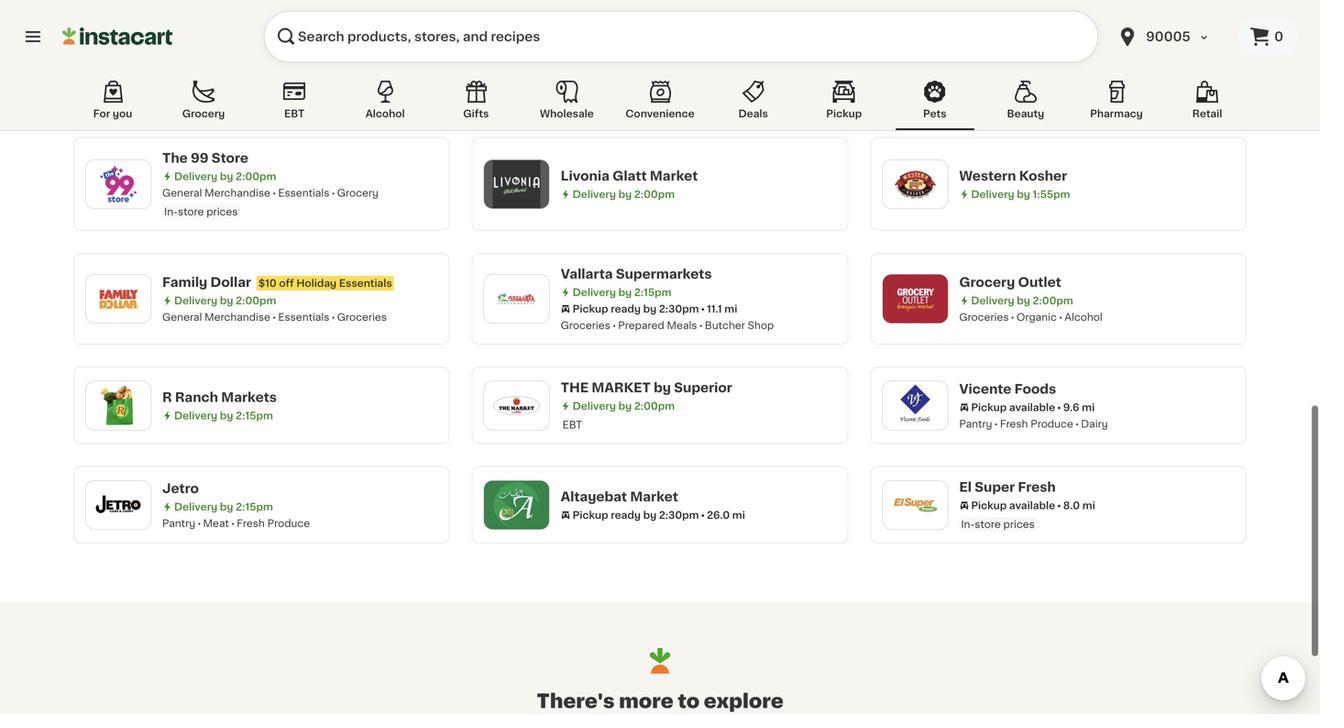 Task type: describe. For each thing, give the bounding box(es) containing it.
90005 button
[[1117, 11, 1227, 62]]

general merchandise essentials groceries
[[162, 312, 387, 322]]

2 vertical spatial delivery by 2:15pm
[[174, 502, 273, 512]]

explore
[[704, 692, 784, 711]]

1 horizontal spatial holiday
[[1074, 30, 1114, 40]]

vallarta supermarkets logo image
[[493, 275, 541, 323]]

market
[[592, 382, 651, 394]]

co-opportunity market
[[162, 19, 321, 32]]

fresh right meat
[[237, 519, 265, 529]]

pickup for 26.0 mi
[[573, 510, 609, 520]]

grocery outlet
[[960, 276, 1062, 289]]

0 button
[[1238, 18, 1299, 55]]

by for grocery outlet
[[1018, 296, 1031, 306]]

altayebat market
[[561, 491, 679, 503]]

fresh down vicente foods
[[1001, 419, 1029, 429]]

by for the market by superior
[[619, 401, 632, 411]]

for
[[93, 109, 110, 119]]

mi for 11.1 mi
[[725, 304, 738, 314]]

by for co-opportunity market
[[220, 39, 233, 49]]

retail button
[[1169, 77, 1248, 130]]

glatt
[[613, 169, 647, 182]]

el super fresh
[[960, 481, 1056, 494]]

for you
[[93, 109, 132, 119]]

delivery by 1:55pm
[[972, 189, 1071, 199]]

wholesale
[[540, 109, 594, 119]]

store inside general merchandise essentials grocery in-store prices
[[178, 207, 204, 217]]

essentials inside family dollar $10 off holiday essentials
[[339, 278, 392, 288]]

45
[[257, 55, 270, 66]]

1 horizontal spatial organic
[[1017, 312, 1058, 322]]

jetro
[[162, 482, 199, 495]]

ebt inside button
[[284, 109, 305, 119]]

the market by superior
[[561, 382, 733, 394]]

pickup ready in 45 min 5.0 mi
[[174, 55, 332, 66]]

convenience button
[[619, 77, 702, 130]]

livonia glatt market logo image
[[493, 160, 541, 208]]

0 horizontal spatial organic
[[162, 72, 203, 82]]

essentials for general merchandise essentials in-store prices
[[1076, 64, 1127, 74]]

by for vallarta supermarkets
[[619, 288, 632, 298]]

2:15pm for supermarkets
[[635, 288, 672, 298]]

11.1
[[707, 304, 722, 314]]

store inside general merchandise essentials in-store prices
[[975, 83, 1001, 93]]

pickup for 2.8 mi
[[573, 65, 609, 75]]

to
[[678, 692, 700, 711]]

2 vertical spatial produce
[[268, 519, 310, 529]]

alcohol inside button
[[366, 109, 405, 119]]

delivery for vallarta supermarkets
[[573, 288, 616, 298]]

2:00pm down $10
[[236, 296, 276, 306]]

general merchandise essentials in-store prices
[[960, 64, 1127, 93]]

gifts
[[463, 109, 489, 119]]

0
[[1275, 30, 1284, 43]]

r ranch markets
[[162, 391, 277, 404]]

holiday inside family dollar $10 off holiday essentials
[[297, 278, 337, 288]]

pickup down co-
[[174, 55, 210, 66]]

delivery by 2:00pm down dollar
[[174, 296, 276, 306]]

11.1 mi
[[707, 304, 738, 314]]

2:30pm for 26.0 mi
[[659, 510, 699, 520]]

2 vertical spatial 2:15pm
[[236, 502, 273, 512]]

60
[[655, 65, 669, 75]]

delivery for the 99 store
[[174, 172, 218, 182]]

prepared meals
[[268, 72, 347, 82]]

available for super
[[1010, 501, 1056, 511]]

5.0
[[300, 55, 317, 66]]

there's
[[537, 692, 615, 711]]

2 vertical spatial general
[[162, 312, 202, 322]]

pantry for vicente foods
[[960, 419, 993, 429]]

essentials for general merchandise essentials groceries
[[278, 312, 330, 322]]

the
[[561, 382, 589, 394]]

2:30pm for 11.1 mi
[[659, 304, 699, 314]]

pickup inside button
[[827, 109, 862, 119]]

beauty button
[[987, 77, 1066, 130]]

pickup available for super
[[972, 501, 1056, 511]]

$10
[[259, 278, 277, 288]]

groceries for groceries organic alcohol
[[960, 312, 1009, 322]]

90005 button
[[1106, 11, 1238, 62]]

2 vertical spatial market
[[630, 491, 679, 503]]

co-
[[162, 19, 188, 32]]

pantry fresh produce
[[561, 81, 675, 92]]

groceries prepared meals butcher shop
[[561, 321, 774, 331]]

kosher
[[1020, 169, 1068, 182]]

1:55pm
[[1033, 189, 1071, 199]]

alcohol button
[[346, 77, 425, 130]]

meat
[[203, 519, 229, 529]]

livonia
[[561, 169, 610, 182]]

grocery inside general merchandise essentials grocery in-store prices
[[337, 188, 379, 198]]

in-store prices
[[962, 520, 1035, 530]]

off inside family dollar $10 off holiday essentials
[[279, 278, 294, 288]]

livonia glatt market
[[561, 169, 698, 182]]

8.0
[[1064, 501, 1081, 511]]

market for co-opportunity market
[[272, 19, 321, 32]]

market for livonia glatt market
[[650, 169, 698, 182]]

gifts button
[[437, 77, 516, 130]]

retail
[[1193, 109, 1223, 119]]

$5
[[1041, 30, 1054, 40]]

butcher
[[705, 321, 746, 331]]

shop
[[748, 321, 774, 331]]

ebt button
[[255, 77, 334, 130]]

the market by superior logo image
[[493, 382, 541, 430]]

pantry for jetro
[[162, 519, 195, 529]]

grocery for grocery outlet
[[960, 276, 1016, 289]]

pets
[[924, 109, 947, 119]]

8.0 mi
[[1064, 501, 1096, 511]]

merchandise for prices
[[1002, 64, 1068, 74]]

0 horizontal spatial meals
[[317, 72, 347, 82]]

family dollar $10 off holiday essentials
[[162, 276, 392, 289]]

delivery for r ranch markets
[[174, 411, 218, 421]]

delivery for the market by superior
[[573, 401, 616, 411]]

by for the 99 store
[[220, 172, 233, 182]]

2:00pm for grocery outlet
[[1033, 296, 1074, 306]]

2 vertical spatial prices
[[1004, 520, 1035, 530]]

family
[[162, 276, 208, 289]]

9.6
[[1064, 402, 1080, 413]]

in for 60
[[644, 65, 653, 75]]

general merchandise essentials grocery in-store prices
[[162, 188, 379, 217]]

store
[[212, 152, 249, 165]]

pickup ready by 2:30pm for 26.0 mi
[[573, 510, 699, 520]]

shop categories tab list
[[73, 77, 1248, 130]]

2.8 mi
[[699, 65, 731, 75]]

Search field
[[264, 11, 1099, 62]]

general for store
[[960, 64, 1000, 74]]

delivery for co-opportunity market
[[174, 39, 218, 49]]

mi for 2.8 mi
[[718, 65, 731, 75]]

the 99 store logo image
[[94, 160, 142, 208]]

merchandise for store
[[205, 188, 271, 198]]

super
[[975, 481, 1016, 494]]

by for livonia glatt market
[[619, 189, 632, 199]]

pickup button
[[805, 77, 884, 130]]

instacart image
[[62, 26, 172, 48]]

for you button
[[73, 77, 152, 130]]

el
[[960, 481, 972, 494]]

1 horizontal spatial alcohol
[[1065, 312, 1103, 322]]

altayebat
[[561, 491, 627, 503]]

el super fresh logo image
[[892, 481, 940, 529]]



Task type: vqa. For each thing, say whether or not it's contained in the screenshot.
first Pickup available from the bottom of the page
yes



Task type: locate. For each thing, give the bounding box(es) containing it.
merchandise down store
[[205, 188, 271, 198]]

0 horizontal spatial in
[[245, 55, 254, 66]]

altayebat market logo image
[[493, 481, 541, 529]]

in left 60
[[644, 65, 653, 75]]

1 vertical spatial pickup ready by 2:30pm
[[573, 510, 699, 520]]

available down el super fresh
[[1010, 501, 1056, 511]]

1 horizontal spatial pantry
[[561, 81, 594, 92]]

1 vertical spatial merchandise
[[205, 188, 271, 198]]

market right glatt
[[650, 169, 698, 182]]

delivery down the livonia
[[573, 189, 616, 199]]

2 pickup available from the top
[[972, 501, 1056, 511]]

grocery button
[[164, 77, 243, 130]]

2:00pm for livonia glatt market
[[635, 189, 675, 199]]

delivery down family
[[174, 296, 218, 306]]

mi right the 26.0
[[733, 510, 746, 520]]

0 vertical spatial prices
[[1004, 83, 1035, 93]]

produce for pantry fresh produce dairy
[[1031, 419, 1074, 429]]

2 horizontal spatial groceries
[[960, 312, 1009, 322]]

meals
[[317, 72, 347, 82], [667, 321, 698, 331]]

min right 60
[[672, 65, 691, 75]]

pickup up 'pantry fresh produce'
[[573, 65, 609, 75]]

2:30pm left the 26.0
[[659, 510, 699, 520]]

available up pantry fresh produce dairy
[[1010, 402, 1056, 413]]

in- down the
[[164, 207, 178, 217]]

1 vertical spatial delivery by 2:15pm
[[174, 411, 273, 421]]

the
[[162, 152, 188, 165]]

delivery for jetro
[[174, 502, 218, 512]]

delivery for western kosher
[[972, 189, 1015, 199]]

fresh down pickup ready in 60 min
[[602, 81, 630, 92]]

produce down 60
[[633, 81, 675, 92]]

pickup for 11.1 mi
[[573, 304, 609, 314]]

1 vertical spatial pantry
[[960, 419, 993, 429]]

1 vertical spatial 2:30pm
[[659, 510, 699, 520]]

2 available from the top
[[1010, 501, 1056, 511]]

essentials for general merchandise essentials grocery in-store prices
[[278, 188, 330, 198]]

0 vertical spatial produce
[[633, 81, 675, 92]]

0 vertical spatial 2:15pm
[[635, 288, 672, 298]]

1 vertical spatial 2:15pm
[[236, 411, 273, 421]]

mi right 8.0
[[1083, 501, 1096, 511]]

delivery down vallarta
[[573, 288, 616, 298]]

2 pickup ready by 2:30pm from the top
[[573, 510, 699, 520]]

1 horizontal spatial grocery
[[337, 188, 379, 198]]

2:00pm for the 99 store
[[236, 172, 276, 182]]

groceries organic alcohol
[[960, 312, 1103, 322]]

by for jetro
[[220, 502, 233, 512]]

0 vertical spatial alcohol
[[366, 109, 405, 119]]

1 vertical spatial prepared
[[618, 321, 665, 331]]

meals left butcher
[[667, 321, 698, 331]]

in- inside general merchandise essentials grocery in-store prices
[[164, 207, 178, 217]]

general up pets button
[[960, 64, 1000, 74]]

delivery by 2:00pm down livonia glatt market
[[573, 189, 675, 199]]

0 vertical spatial merchandise
[[1002, 64, 1068, 74]]

26.0
[[707, 510, 730, 520]]

by down vallarta supermarkets
[[619, 288, 632, 298]]

holiday right $10
[[297, 278, 337, 288]]

grocery inside button
[[182, 109, 225, 119]]

9.6 mi
[[1064, 402, 1095, 413]]

ready for 26.0
[[611, 510, 641, 520]]

delivery by 2:00pm up groceries organic alcohol
[[972, 296, 1074, 306]]

r ranch markets logo image
[[94, 382, 142, 430]]

1 horizontal spatial ebt
[[563, 420, 583, 430]]

dollar
[[211, 276, 251, 289]]

western
[[960, 169, 1017, 182]]

2:15pm down 'supermarkets'
[[635, 288, 672, 298]]

1 vertical spatial organic
[[1017, 312, 1058, 322]]

1 vertical spatial market
[[650, 169, 698, 182]]

1 vertical spatial meals
[[667, 321, 698, 331]]

1 vertical spatial general
[[162, 188, 202, 198]]

delivery down jetro on the bottom left of the page
[[174, 502, 218, 512]]

2.8
[[699, 65, 716, 75]]

merchandise down dollar
[[205, 312, 271, 322]]

delivery by 2:00pm for the 99 store
[[174, 172, 276, 182]]

mi right 11.1
[[725, 304, 738, 314]]

market
[[272, 19, 321, 32], [650, 169, 698, 182], [630, 491, 679, 503]]

2 vertical spatial merchandise
[[205, 312, 271, 322]]

delivery
[[174, 39, 218, 49], [174, 172, 218, 182], [573, 189, 616, 199], [972, 189, 1015, 199], [573, 288, 616, 298], [174, 296, 218, 306], [972, 296, 1015, 306], [573, 401, 616, 411], [174, 411, 218, 421], [174, 502, 218, 512]]

store
[[975, 83, 1001, 93], [178, 207, 204, 217], [975, 520, 1001, 530]]

1 available from the top
[[1010, 402, 1056, 413]]

0 vertical spatial in-
[[962, 83, 975, 93]]

there's more to explore
[[537, 692, 784, 711]]

1 horizontal spatial groceries
[[561, 321, 611, 331]]

mi for 9.6 mi
[[1083, 402, 1095, 413]]

26.0 mi
[[707, 510, 746, 520]]

0 vertical spatial holiday
[[1074, 30, 1114, 40]]

2 vertical spatial in-
[[962, 520, 975, 530]]

organic
[[162, 72, 203, 82], [1017, 312, 1058, 322]]

in for 45
[[245, 55, 254, 66]]

by down livonia glatt market
[[619, 189, 632, 199]]

delivery by 2:15pm for ranch
[[174, 411, 273, 421]]

market up 5.0
[[272, 19, 321, 32]]

2:00pm up general merchandise essentials grocery in-store prices on the left top of the page
[[236, 172, 276, 182]]

in left 45 at the top of the page
[[245, 55, 254, 66]]

prepared down 5.0
[[268, 72, 314, 82]]

delivery by 2:00pm
[[174, 39, 276, 49], [174, 172, 276, 182], [573, 189, 675, 199], [174, 296, 276, 306], [972, 296, 1074, 306], [573, 401, 675, 411]]

min for 45
[[273, 55, 292, 66]]

2:15pm for ranch
[[236, 411, 273, 421]]

alcohol up 9.6 mi
[[1065, 312, 1103, 322]]

ebt down prepared meals
[[284, 109, 305, 119]]

store down super
[[975, 520, 1001, 530]]

by left superior
[[654, 382, 671, 394]]

mi for 8.0 mi
[[1083, 501, 1096, 511]]

0 horizontal spatial grocery
[[182, 109, 225, 119]]

2:00pm down the market by superior
[[635, 401, 675, 411]]

delivery down grocery outlet
[[972, 296, 1015, 306]]

1 vertical spatial produce
[[1031, 419, 1074, 429]]

delivery by 2:00pm for livonia glatt market
[[573, 189, 675, 199]]

vicente
[[960, 383, 1012, 396]]

1 vertical spatial off
[[279, 278, 294, 288]]

vicente foods logo image
[[892, 382, 940, 430]]

mi for 26.0 mi
[[733, 510, 746, 520]]

1 horizontal spatial meals
[[667, 321, 698, 331]]

delivery by 2:00pm for co-opportunity market
[[174, 39, 276, 49]]

jetro logo image
[[94, 481, 142, 529]]

ready for 2.8
[[611, 65, 641, 75]]

1 vertical spatial prices
[[207, 207, 238, 217]]

delivery by 2:15pm up meat
[[174, 502, 273, 512]]

essentials inside general merchandise essentials grocery in-store prices
[[278, 188, 330, 198]]

available for foods
[[1010, 402, 1056, 413]]

0 vertical spatial meals
[[317, 72, 347, 82]]

deals button
[[714, 77, 793, 130]]

deals
[[739, 109, 769, 119]]

1 horizontal spatial prepared
[[618, 321, 665, 331]]

merchandise inside general merchandise essentials grocery in-store prices
[[205, 188, 271, 198]]

2:00pm
[[236, 39, 276, 49], [236, 172, 276, 182], [635, 189, 675, 199], [236, 296, 276, 306], [1033, 296, 1074, 306], [635, 401, 675, 411]]

pharmacy
[[1091, 109, 1144, 119]]

1 horizontal spatial min
[[672, 65, 691, 75]]

essentials inside general merchandise essentials in-store prices
[[1076, 64, 1127, 74]]

0 horizontal spatial produce
[[268, 519, 310, 529]]

western kosher
[[960, 169, 1068, 182]]

in-
[[962, 83, 975, 93], [164, 207, 178, 217], [962, 520, 975, 530]]

1 vertical spatial alcohol
[[1065, 312, 1103, 322]]

prices down el super fresh
[[1004, 520, 1035, 530]]

groceries for groceries prepared meals butcher shop
[[561, 321, 611, 331]]

produce down 9.6
[[1031, 419, 1074, 429]]

1 vertical spatial available
[[1010, 501, 1056, 511]]

pickup ready in 60 min
[[573, 65, 691, 75]]

holiday right $5
[[1074, 30, 1114, 40]]

pets button
[[896, 77, 975, 130]]

by up groceries prepared meals butcher shop
[[644, 304, 657, 314]]

vicente foods
[[960, 383, 1057, 396]]

0 vertical spatial delivery by 2:15pm
[[573, 288, 672, 298]]

pickup available down el super fresh
[[972, 501, 1056, 511]]

prices
[[1004, 83, 1035, 93], [207, 207, 238, 217], [1004, 520, 1035, 530]]

prepared
[[268, 72, 314, 82], [618, 321, 665, 331]]

market right altayebat on the left of page
[[630, 491, 679, 503]]

foods
[[1015, 383, 1057, 396]]

delivery for grocery outlet
[[972, 296, 1015, 306]]

store down 99
[[178, 207, 204, 217]]

2:30pm
[[659, 304, 699, 314], [659, 510, 699, 520]]

wholesale button
[[528, 77, 607, 130]]

pickup down vallarta
[[573, 304, 609, 314]]

convenience
[[626, 109, 695, 119]]

pickup available for foods
[[972, 402, 1056, 413]]

2 horizontal spatial pantry
[[960, 419, 993, 429]]

fresh
[[602, 81, 630, 92], [1001, 419, 1029, 429], [1019, 481, 1056, 494], [237, 519, 265, 529]]

more
[[619, 692, 674, 711]]

general
[[960, 64, 1000, 74], [162, 188, 202, 198], [162, 312, 202, 322]]

0 vertical spatial prepared
[[268, 72, 314, 82]]

0 horizontal spatial prepared
[[268, 72, 314, 82]]

90005
[[1147, 30, 1191, 43]]

0 horizontal spatial pantry
[[162, 519, 195, 529]]

western kosher logo image
[[892, 160, 940, 208]]

by down the market
[[619, 401, 632, 411]]

prepared down vallarta supermarkets
[[618, 321, 665, 331]]

delivery for livonia glatt market
[[573, 189, 616, 199]]

general for in-
[[162, 188, 202, 198]]

2:00pm down outlet
[[1033, 296, 1074, 306]]

2 vertical spatial grocery
[[960, 276, 1016, 289]]

pantry down 'vicente'
[[960, 419, 993, 429]]

pickup ready by 2:30pm down altayebat market
[[573, 510, 699, 520]]

by down dollar
[[220, 296, 233, 306]]

min right 45 at the top of the page
[[273, 55, 292, 66]]

2:15pm down 'markets'
[[236, 411, 273, 421]]

in- inside general merchandise essentials in-store prices
[[962, 83, 975, 93]]

ready down vallarta supermarkets
[[611, 304, 641, 314]]

fresh right super
[[1019, 481, 1056, 494]]

pantry up wholesale
[[561, 81, 594, 92]]

0 vertical spatial market
[[272, 19, 321, 32]]

in
[[245, 55, 254, 66], [644, 65, 653, 75]]

1 vertical spatial holiday
[[297, 278, 337, 288]]

by down opportunity
[[220, 39, 233, 49]]

0 horizontal spatial off
[[279, 278, 294, 288]]

2 vertical spatial store
[[975, 520, 1001, 530]]

1 horizontal spatial in
[[644, 65, 653, 75]]

the 99 store
[[162, 152, 249, 165]]

pickup ready by 2:30pm for 11.1 mi
[[573, 304, 699, 314]]

ebt down the in the left bottom of the page
[[563, 420, 583, 430]]

prices inside general merchandise essentials in-store prices
[[1004, 83, 1035, 93]]

ready up 'pantry fresh produce'
[[611, 65, 641, 75]]

pantry
[[561, 81, 594, 92], [960, 419, 993, 429], [162, 519, 195, 529]]

available
[[1010, 402, 1056, 413], [1010, 501, 1056, 511]]

0 vertical spatial off
[[1057, 30, 1072, 40]]

general inside general merchandise essentials grocery in-store prices
[[162, 188, 202, 198]]

r
[[162, 391, 172, 404]]

prices up beauty
[[1004, 83, 1035, 93]]

opportunity
[[188, 19, 269, 32]]

0 vertical spatial available
[[1010, 402, 1056, 413]]

markets
[[221, 391, 277, 404]]

off right $5
[[1057, 30, 1072, 40]]

merchandise inside general merchandise essentials in-store prices
[[1002, 64, 1068, 74]]

1 2:30pm from the top
[[659, 304, 699, 314]]

0 vertical spatial pickup ready by 2:30pm
[[573, 304, 699, 314]]

None search field
[[264, 11, 1099, 62]]

1 vertical spatial store
[[178, 207, 204, 217]]

you
[[113, 109, 132, 119]]

by up groceries organic alcohol
[[1018, 296, 1031, 306]]

pickup available down vicente foods
[[972, 402, 1056, 413]]

delivery by 2:00pm for grocery outlet
[[972, 296, 1074, 306]]

1 horizontal spatial off
[[1057, 30, 1072, 40]]

1 horizontal spatial produce
[[633, 81, 675, 92]]

99
[[191, 152, 209, 165]]

2:00pm for co-opportunity market
[[236, 39, 276, 49]]

grocery
[[182, 109, 225, 119], [337, 188, 379, 198], [960, 276, 1016, 289]]

general inside general merchandise essentials in-store prices
[[960, 64, 1000, 74]]

ranch
[[175, 391, 218, 404]]

delivery by 2:00pm down store
[[174, 172, 276, 182]]

0 horizontal spatial alcohol
[[366, 109, 405, 119]]

mi right 5.0
[[319, 55, 332, 66]]

pickup for 9.6 mi
[[972, 402, 1007, 413]]

by down store
[[220, 172, 233, 182]]

pantry meat fresh produce
[[162, 519, 310, 529]]

2 2:30pm from the top
[[659, 510, 699, 520]]

1 pickup ready by 2:30pm from the top
[[573, 304, 699, 314]]

by down western kosher
[[1018, 189, 1031, 199]]

pickup down 'vicente'
[[972, 402, 1007, 413]]

ready for 11.1
[[611, 304, 641, 314]]

pickup ready by 2:30pm down vallarta supermarkets
[[573, 304, 699, 314]]

prices down store
[[207, 207, 238, 217]]

supermarkets
[[616, 268, 712, 281]]

holiday
[[1074, 30, 1114, 40], [297, 278, 337, 288]]

0 vertical spatial pickup available
[[972, 402, 1056, 413]]

min for 60
[[672, 65, 691, 75]]

0 vertical spatial grocery
[[182, 109, 225, 119]]

2:15pm up pantry meat fresh produce
[[236, 502, 273, 512]]

$5 off holiday essentials
[[1041, 30, 1170, 40]]

essentials
[[1117, 30, 1170, 40], [1076, 64, 1127, 74], [278, 188, 330, 198], [339, 278, 392, 288], [278, 312, 330, 322]]

pantry fresh produce dairy
[[960, 419, 1109, 429]]

2:00pm for the market by superior
[[635, 401, 675, 411]]

vallarta
[[561, 268, 613, 281]]

general down family
[[162, 312, 202, 322]]

alcohol
[[366, 109, 405, 119], [1065, 312, 1103, 322]]

2 horizontal spatial produce
[[1031, 419, 1074, 429]]

by down r ranch markets
[[220, 411, 233, 421]]

organic down co-
[[162, 72, 203, 82]]

general down the
[[162, 188, 202, 198]]

pickup for 8.0 mi
[[972, 501, 1007, 511]]

delivery by 2:15pm for supermarkets
[[573, 288, 672, 298]]

0 vertical spatial general
[[960, 64, 1000, 74]]

by for r ranch markets
[[220, 411, 233, 421]]

family dollar logo image
[[94, 275, 142, 323]]

produce
[[633, 81, 675, 92], [1031, 419, 1074, 429], [268, 519, 310, 529]]

0 horizontal spatial holiday
[[297, 278, 337, 288]]

grocery outlet logo image
[[892, 275, 940, 323]]

1 pickup available from the top
[[972, 402, 1056, 413]]

store right pets button
[[975, 83, 1001, 93]]

in- left beauty button
[[962, 83, 975, 93]]

vallarta supermarkets
[[561, 268, 712, 281]]

delivery down ranch
[[174, 411, 218, 421]]

delivery by 2:00pm down opportunity
[[174, 39, 276, 49]]

pickup
[[174, 55, 210, 66], [573, 65, 609, 75], [827, 109, 862, 119], [573, 304, 609, 314], [972, 402, 1007, 413], [972, 501, 1007, 511], [573, 510, 609, 520]]

1 vertical spatial ebt
[[563, 420, 583, 430]]

groceries
[[337, 312, 387, 322], [960, 312, 1009, 322], [561, 321, 611, 331]]

0 horizontal spatial min
[[273, 55, 292, 66]]

delivery down the in the left bottom of the page
[[573, 401, 616, 411]]

delivery by 2:00pm for the market by superior
[[573, 401, 675, 411]]

0 vertical spatial 2:30pm
[[659, 304, 699, 314]]

0 vertical spatial pantry
[[561, 81, 594, 92]]

pharmacy button
[[1078, 77, 1157, 130]]

2 vertical spatial pantry
[[162, 519, 195, 529]]

delivery by 2:15pm down r ranch markets
[[174, 411, 273, 421]]

2 horizontal spatial grocery
[[960, 276, 1016, 289]]

2:00pm down glatt
[[635, 189, 675, 199]]

delivery down 99
[[174, 172, 218, 182]]

outlet
[[1019, 276, 1062, 289]]

0 horizontal spatial groceries
[[337, 312, 387, 322]]

by for western kosher
[[1018, 189, 1031, 199]]

2:30pm up groceries prepared meals butcher shop
[[659, 304, 699, 314]]

ready down altayebat market
[[611, 510, 641, 520]]

1 vertical spatial in-
[[164, 207, 178, 217]]

produce right meat
[[268, 519, 310, 529]]

merchandise up beauty button
[[1002, 64, 1068, 74]]

alcohol left gifts on the left
[[366, 109, 405, 119]]

delivery down western
[[972, 189, 1015, 199]]

pickup down super
[[972, 501, 1007, 511]]

1 vertical spatial pickup available
[[972, 501, 1056, 511]]

pickup down altayebat on the left of page
[[573, 510, 609, 520]]

0 vertical spatial store
[[975, 83, 1001, 93]]

0 vertical spatial ebt
[[284, 109, 305, 119]]

mi right 9.6
[[1083, 402, 1095, 413]]

grocery for grocery
[[182, 109, 225, 119]]

1 vertical spatial grocery
[[337, 188, 379, 198]]

0 vertical spatial organic
[[162, 72, 203, 82]]

dairy
[[1082, 419, 1109, 429]]

beauty
[[1008, 109, 1045, 119]]

by down altayebat market
[[644, 510, 657, 520]]

pantry down jetro on the bottom left of the page
[[162, 519, 195, 529]]

0 horizontal spatial ebt
[[284, 109, 305, 119]]

produce for pantry fresh produce
[[633, 81, 675, 92]]

ready down opportunity
[[212, 55, 242, 66]]

prices inside general merchandise essentials grocery in-store prices
[[207, 207, 238, 217]]



